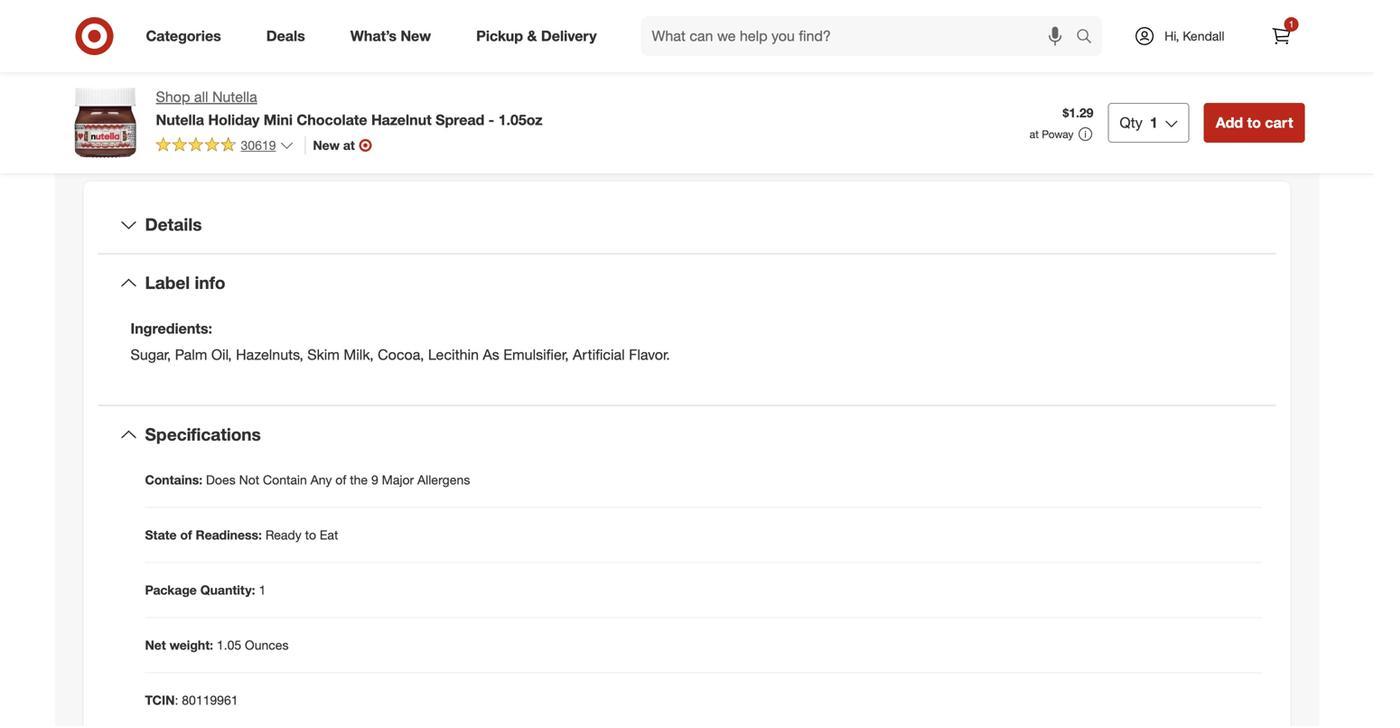 Task type: vqa. For each thing, say whether or not it's contained in the screenshot.


Task type: describe. For each thing, give the bounding box(es) containing it.
What can we help you find? suggestions appear below search field
[[641, 16, 1081, 56]]

milk,
[[344, 346, 374, 364]]

show more images button
[[293, 58, 441, 98]]

state of readiness: ready to eat
[[145, 527, 338, 543]]

0 horizontal spatial new
[[313, 137, 340, 153]]

label
[[145, 273, 190, 293]]

0 horizontal spatial to
[[305, 527, 316, 543]]

add to cart button
[[1204, 103, 1305, 143]]

hazelnuts,
[[236, 346, 303, 364]]

spread
[[436, 111, 484, 129]]

quantity:
[[200, 582, 255, 598]]

ready
[[265, 527, 302, 543]]

major
[[382, 472, 414, 488]]

state
[[145, 527, 177, 543]]

details button
[[98, 196, 1276, 254]]

categories link
[[131, 16, 244, 56]]

nutella holiday mini chocolate hazelnut spread - 1.05oz, 5 of 12 image
[[69, 0, 360, 44]]

1 horizontal spatial 1
[[1150, 114, 1158, 131]]

palm
[[175, 346, 207, 364]]

0 vertical spatial of
[[335, 472, 346, 488]]

show more images
[[305, 69, 429, 87]]

-
[[488, 111, 494, 129]]

:
[[175, 692, 178, 708]]

pickup & delivery
[[476, 27, 597, 45]]

as
[[483, 346, 499, 364]]

hi, kendall
[[1165, 28, 1225, 44]]

holiday
[[208, 111, 260, 129]]

shop
[[156, 88, 190, 106]]

1.05oz
[[498, 111, 543, 129]]

label info
[[145, 273, 225, 293]]

what's
[[350, 27, 397, 45]]

readiness:
[[196, 527, 262, 543]]

images
[[383, 69, 429, 87]]

chocolate
[[297, 111, 367, 129]]

specifications button
[[98, 406, 1276, 464]]

eat
[[320, 527, 338, 543]]

package quantity: 1
[[145, 582, 266, 598]]

weight:
[[169, 637, 213, 653]]

more
[[345, 69, 379, 87]]

nutella holiday mini chocolate hazelnut spread - 1.05oz, 6 of 12 image
[[374, 0, 665, 44]]

hazelnut
[[371, 111, 432, 129]]

contains: does not contain any of the 9 major allergens
[[145, 472, 470, 488]]

0 horizontal spatial at
[[343, 137, 355, 153]]

sugar,
[[131, 346, 171, 364]]

2 horizontal spatial 1
[[1289, 19, 1294, 30]]

the
[[350, 472, 368, 488]]

ingredients: sugar, palm oil, hazelnuts, skim milk, cocoa, lecithin as emulsifier, artificial flavor.
[[131, 319, 670, 364]]

oil,
[[211, 346, 232, 364]]

cocoa,
[[378, 346, 424, 364]]

ingredients:
[[131, 319, 212, 337]]

cart
[[1265, 114, 1293, 131]]

add to cart
[[1216, 114, 1293, 131]]

1.05
[[217, 637, 241, 653]]

at poway
[[1030, 127, 1074, 141]]

not
[[239, 472, 259, 488]]

allergens
[[417, 472, 470, 488]]

does
[[206, 472, 236, 488]]

all
[[194, 88, 208, 106]]

any
[[311, 472, 332, 488]]

artificial
[[573, 346, 625, 364]]

0 horizontal spatial 1
[[259, 582, 266, 598]]

search button
[[1068, 16, 1111, 60]]

1 link
[[1262, 16, 1301, 56]]

search
[[1068, 29, 1111, 47]]

details
[[145, 214, 202, 235]]

net
[[145, 637, 166, 653]]

0 vertical spatial new
[[401, 27, 431, 45]]

9
[[371, 472, 378, 488]]



Task type: locate. For each thing, give the bounding box(es) containing it.
categories
[[146, 27, 221, 45]]

1 right the "quantity:"
[[259, 582, 266, 598]]

what's new
[[350, 27, 431, 45]]

1 vertical spatial new
[[313, 137, 340, 153]]

80119961
[[182, 692, 238, 708]]

2 vertical spatial 1
[[259, 582, 266, 598]]

nutella
[[212, 88, 257, 106], [156, 111, 204, 129]]

label info button
[[98, 255, 1276, 312]]

1 vertical spatial 1
[[1150, 114, 1158, 131]]

kendall
[[1183, 28, 1225, 44]]

mini
[[264, 111, 293, 129]]

0 vertical spatial nutella
[[212, 88, 257, 106]]

of
[[335, 472, 346, 488], [180, 527, 192, 543]]

ounces
[[245, 637, 289, 653]]

to inside button
[[1247, 114, 1261, 131]]

0 horizontal spatial nutella
[[156, 111, 204, 129]]

emulsifier,
[[503, 346, 569, 364]]

$1.29
[[1063, 105, 1094, 121]]

hi,
[[1165, 28, 1179, 44]]

new down chocolate
[[313, 137, 340, 153]]

qty 1
[[1120, 114, 1158, 131]]

image of nutella holiday mini chocolate hazelnut spread - 1.05oz image
[[69, 87, 141, 159]]

info
[[195, 273, 225, 293]]

at down chocolate
[[343, 137, 355, 153]]

1 up sponsored
[[1289, 19, 1294, 30]]

new right what's on the top of the page
[[401, 27, 431, 45]]

to left eat
[[305, 527, 316, 543]]

shop all nutella nutella holiday mini chocolate hazelnut spread - 1.05oz
[[156, 88, 543, 129]]

at
[[1030, 127, 1039, 141], [343, 137, 355, 153]]

show
[[305, 69, 341, 87]]

1 vertical spatial of
[[180, 527, 192, 543]]

nutella down shop
[[156, 111, 204, 129]]

1 horizontal spatial new
[[401, 27, 431, 45]]

30619
[[241, 137, 276, 153]]

tcin
[[145, 692, 175, 708]]

deals link
[[251, 16, 328, 56]]

contain
[[263, 472, 307, 488]]

to
[[1247, 114, 1261, 131], [305, 527, 316, 543]]

1 horizontal spatial at
[[1030, 127, 1039, 141]]

package
[[145, 582, 197, 598]]

at left poway
[[1030, 127, 1039, 141]]

add
[[1216, 114, 1243, 131]]

deals
[[266, 27, 305, 45]]

&
[[527, 27, 537, 45]]

0 vertical spatial 1
[[1289, 19, 1294, 30]]

flavor.
[[629, 346, 670, 364]]

1
[[1289, 19, 1294, 30], [1150, 114, 1158, 131], [259, 582, 266, 598]]

lecithin
[[428, 346, 479, 364]]

specifications
[[145, 424, 261, 445]]

qty
[[1120, 114, 1143, 131]]

of left the
[[335, 472, 346, 488]]

what's new link
[[335, 16, 454, 56]]

to right add
[[1247, 114, 1261, 131]]

delivery
[[541, 27, 597, 45]]

skim
[[307, 346, 340, 364]]

of right state
[[180, 527, 192, 543]]

pickup
[[476, 27, 523, 45]]

new at
[[313, 137, 355, 153]]

sponsored
[[1252, 65, 1305, 79]]

1 horizontal spatial nutella
[[212, 88, 257, 106]]

1 horizontal spatial of
[[335, 472, 346, 488]]

nutella up holiday
[[212, 88, 257, 106]]

pickup & delivery link
[[461, 16, 619, 56]]

1 right qty on the right of the page
[[1150, 114, 1158, 131]]

poway
[[1042, 127, 1074, 141]]

1 vertical spatial nutella
[[156, 111, 204, 129]]

new
[[401, 27, 431, 45], [313, 137, 340, 153]]

30619 link
[[156, 136, 294, 157]]

1 vertical spatial to
[[305, 527, 316, 543]]

net weight: 1.05 ounces
[[145, 637, 289, 653]]

contains:
[[145, 472, 202, 488]]

1 horizontal spatial to
[[1247, 114, 1261, 131]]

tcin : 80119961
[[145, 692, 238, 708]]

0 horizontal spatial of
[[180, 527, 192, 543]]

image gallery element
[[69, 0, 665, 98]]

0 vertical spatial to
[[1247, 114, 1261, 131]]



